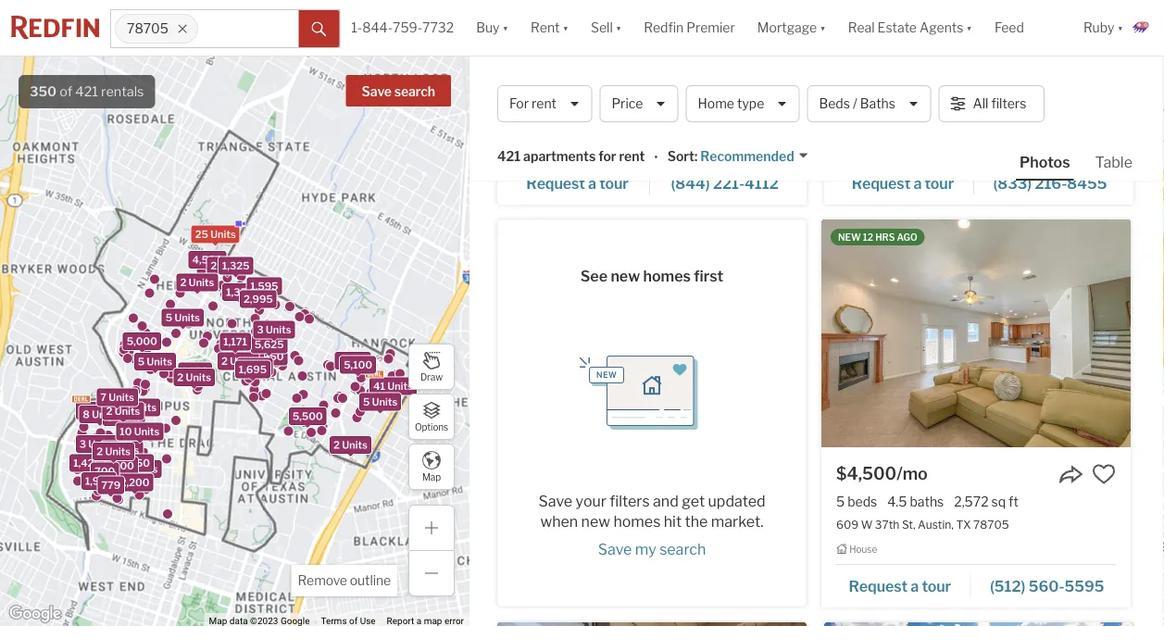 Task type: describe. For each thing, give the bounding box(es) containing it.
photo of 2502 leon st, austin, tx 78705 image
[[825, 0, 1134, 45]]

2,200
[[120, 477, 150, 489]]

1 vertical spatial search
[[660, 541, 706, 559]]

350
[[30, 83, 57, 100]]

▾ for sell ▾
[[616, 20, 622, 36]]

2,500
[[235, 341, 265, 353]]

real
[[849, 20, 875, 36]]

rent inside dropdown button
[[531, 20, 560, 36]]

save for save my search
[[598, 541, 632, 559]]

1-844-759-7732 link
[[351, 20, 454, 36]]

feed
[[995, 20, 1025, 36]]

2 baths for 3 beds
[[891, 91, 935, 107]]

8
[[83, 409, 90, 421]]

beds / baths button
[[808, 85, 932, 122]]

(844)
[[671, 174, 710, 192]]

a favorited home image
[[560, 326, 745, 452]]

your
[[576, 493, 607, 511]]

options button
[[409, 394, 455, 440]]

remove 78705 image
[[177, 23, 188, 34]]

photo of 2210 pearl st #204, austin, tx 78705 image
[[498, 622, 807, 626]]

3 left /
[[840, 91, 848, 107]]

save for save search
[[362, 84, 392, 100]]

request a tour for (512) 560-5595
[[849, 577, 952, 595]]

favorite button checkbox
[[1093, 462, 1117, 486]]

5,000
[[127, 336, 157, 348]]

3 units up 5,625
[[257, 324, 291, 336]]

homes inside save your filters and get updated when new homes hit the market.
[[614, 513, 661, 531]]

1,054
[[945, 91, 980, 107]]

ruby
[[1084, 20, 1115, 36]]

25
[[195, 228, 208, 240]]

redfin premier
[[644, 20, 736, 36]]

•
[[654, 150, 659, 166]]

austin, for #314,
[[645, 115, 681, 128]]

1,975
[[85, 476, 113, 488]]

sell ▾
[[591, 20, 622, 36]]

tx down 1,054
[[953, 115, 968, 128]]

house
[[850, 544, 878, 555]]

5,625
[[255, 339, 284, 351]]

request a tour button for (833) 216-8455
[[840, 168, 975, 196]]

baths for 1,053 sq ft
[[573, 91, 608, 107]]

home type
[[698, 96, 765, 112]]

for for apartments
[[599, 149, 617, 164]]

real estate agents ▾ link
[[849, 0, 973, 56]]

1,150
[[182, 366, 208, 378]]

1,595
[[251, 281, 279, 293]]

2,572 sq ft
[[955, 494, 1019, 510]]

options
[[415, 422, 449, 433]]

7
[[100, 392, 107, 404]]

3016 guadalupe st #314, austin, tx 78705
[[512, 115, 736, 128]]

rent inside 'button'
[[532, 96, 557, 112]]

baths for 1,054 sq ft
[[901, 91, 935, 107]]

37th
[[875, 518, 900, 531]]

3 up 1,425
[[79, 438, 86, 450]]

buy ▾
[[477, 20, 509, 36]]

request for (833)
[[852, 174, 911, 192]]

1,053
[[618, 91, 652, 107]]

photos button
[[1017, 152, 1092, 181]]

user photo image
[[1131, 17, 1154, 39]]

78705 up 3016
[[498, 75, 564, 100]]

3 right 6
[[122, 402, 129, 414]]

guadalupe
[[542, 115, 598, 128]]

2,150
[[122, 457, 150, 470]]

all
[[974, 96, 989, 112]]

ft for 1,053 sq ft
[[672, 91, 682, 107]]

#314,
[[614, 115, 642, 128]]

see new homes first
[[581, 267, 724, 285]]

home type button
[[686, 85, 800, 122]]

$4,500 /mo
[[837, 463, 928, 484]]

2 vertical spatial 5 units
[[363, 396, 398, 408]]

photo of 609 w 37th st, austin, tx 78705 image
[[822, 220, 1131, 448]]

market.
[[712, 513, 764, 531]]

3 up 2,300
[[105, 444, 112, 456]]

beds for 5 beds
[[848, 494, 878, 510]]

remove
[[298, 573, 347, 589]]

google image
[[5, 602, 66, 626]]

3 beds
[[840, 91, 880, 107]]

▾ for ruby ▾
[[1118, 20, 1124, 36]]

sell ▾ button
[[580, 0, 633, 56]]

rent inside 421 apartments for rent •
[[619, 149, 645, 164]]

a for (512) 560-5595
[[911, 577, 919, 595]]

apartments
[[524, 149, 596, 164]]

3 units up 1,425
[[79, 438, 114, 450]]

3,200
[[90, 470, 119, 482]]

421 apartments for rent •
[[498, 149, 659, 166]]

austin, down 1,054
[[915, 115, 951, 128]]

photo of 3016 guadalupe st #314, austin, tx 78705 image
[[498, 0, 807, 45]]

agents
[[920, 20, 964, 36]]

buy ▾ button
[[477, 0, 509, 56]]

4112
[[745, 174, 779, 192]]

0 vertical spatial 5 units
[[166, 312, 200, 324]]

0 horizontal spatial 421
[[75, 83, 98, 100]]

mortgage ▾
[[758, 20, 826, 36]]

photo of 915 w 23rd st #212, austin, tx 78705 image
[[825, 622, 1134, 626]]

6
[[107, 411, 114, 423]]

apartments
[[569, 75, 686, 100]]

$4,500
[[837, 463, 897, 484]]

2,995
[[244, 293, 273, 306]]

41 units
[[374, 380, 413, 392]]

1-844-759-7732
[[351, 20, 454, 36]]

1,800
[[232, 354, 261, 366]]

/
[[853, 96, 858, 112]]

save for save your filters and get updated when new homes hit the market.
[[539, 493, 573, 511]]

1,450
[[116, 451, 144, 463]]

0 vertical spatial homes
[[644, 267, 691, 285]]

request for (844)
[[527, 174, 586, 192]]

filters inside button
[[992, 96, 1027, 112]]

sell ▾ button
[[591, 0, 622, 56]]

hit
[[664, 513, 682, 531]]

save my search
[[598, 541, 706, 559]]

baths for 2,572 sq ft
[[910, 494, 944, 510]]

redfin
[[644, 20, 684, 36]]

5 beds
[[837, 494, 878, 510]]

78705 down 2,572 sq ft
[[974, 518, 1010, 531]]

▾ for mortgage ▾
[[820, 20, 826, 36]]

request for (512)
[[849, 577, 908, 595]]

map button
[[409, 444, 455, 490]]

real estate agents ▾
[[849, 20, 973, 36]]

outline
[[350, 573, 391, 589]]

12
[[863, 232, 874, 243]]

real estate agents ▾ button
[[837, 0, 984, 56]]

photos
[[1020, 153, 1071, 171]]

5,500
[[293, 410, 323, 423]]

759-
[[393, 20, 423, 36]]

1 vertical spatial st,
[[902, 518, 916, 531]]



Task type: locate. For each thing, give the bounding box(es) containing it.
homes left first
[[644, 267, 691, 285]]

1,171
[[224, 336, 247, 348]]

the
[[685, 513, 708, 531]]

350 of 421 rentals
[[30, 83, 144, 100]]

2,572
[[955, 494, 989, 510]]

7 units
[[100, 392, 134, 404]]

save down 844-
[[362, 84, 392, 100]]

4.5 baths
[[888, 494, 944, 510]]

type
[[738, 96, 765, 112]]

2 baths up guadalupe on the top of page
[[563, 91, 608, 107]]

new right see
[[611, 267, 640, 285]]

▾ inside sell ▾ dropdown button
[[616, 20, 622, 36]]

tour for (833)
[[925, 174, 955, 192]]

1 vertical spatial 421
[[498, 149, 521, 164]]

map region
[[0, 0, 501, 626]]

2 2 baths from the left
[[891, 91, 935, 107]]

request a tour up "ago"
[[852, 174, 955, 192]]

a for (844) 221-4112
[[589, 174, 597, 192]]

0 vertical spatial rent
[[532, 96, 557, 112]]

save your filters and get updated when new homes hit the market.
[[539, 493, 766, 531]]

when
[[541, 513, 578, 531]]

hrs
[[876, 232, 895, 243]]

(833) 216-8455
[[994, 174, 1108, 192]]

5,100
[[339, 355, 367, 367], [344, 359, 373, 371]]

beds for 2 beds
[[523, 91, 553, 107]]

3 units
[[257, 324, 291, 336], [122, 402, 157, 414], [79, 438, 114, 450], [105, 444, 139, 456]]

78705 left remove 78705 icon
[[127, 21, 169, 36]]

tx for st,
[[957, 518, 972, 531]]

0 horizontal spatial for
[[599, 149, 617, 164]]

8455
[[1068, 174, 1108, 192]]

beds
[[523, 91, 553, 107], [851, 91, 880, 107], [848, 494, 878, 510]]

request a tour button down 421 apartments for rent •
[[512, 168, 651, 196]]

tx up :
[[683, 115, 698, 128]]

for for apartments
[[691, 75, 719, 100]]

buy
[[477, 20, 500, 36]]

(512) 560-5595 link
[[972, 569, 1117, 600]]

and
[[653, 493, 679, 511]]

1 horizontal spatial search
[[660, 541, 706, 559]]

3 ▾ from the left
[[616, 20, 622, 36]]

ft for 1,054 sq ft
[[1000, 91, 1010, 107]]

3 units up 2,300
[[105, 444, 139, 456]]

request a tour button up "ago"
[[840, 168, 975, 196]]

tour down 421 apartments for rent •
[[600, 174, 629, 192]]

baths up 609 w 37th st, austin, tx 78705
[[910, 494, 944, 510]]

filters right all
[[992, 96, 1027, 112]]

1 horizontal spatial rent
[[723, 75, 770, 100]]

for left the type
[[691, 75, 719, 100]]

1 vertical spatial rent
[[723, 75, 770, 100]]

0 vertical spatial for
[[691, 75, 719, 100]]

▾
[[503, 20, 509, 36], [563, 20, 569, 36], [616, 20, 622, 36], [820, 20, 826, 36], [967, 20, 973, 36], [1118, 20, 1124, 36]]

homes up 'my'
[[614, 513, 661, 531]]

1 horizontal spatial save
[[539, 493, 573, 511]]

2502 leon st, austin, tx 78705
[[840, 115, 1006, 128]]

1 vertical spatial homes
[[614, 513, 661, 531]]

rent right for
[[532, 96, 557, 112]]

save inside button
[[362, 84, 392, 100]]

1 vertical spatial save
[[539, 493, 573, 511]]

request a tour button
[[512, 168, 651, 196], [840, 168, 975, 196], [837, 571, 972, 598]]

:
[[695, 149, 698, 164]]

221-
[[713, 174, 745, 192]]

ft right all
[[1000, 91, 1010, 107]]

save search button
[[346, 75, 451, 107]]

st, right 37th
[[902, 518, 916, 531]]

▾ right ruby
[[1118, 20, 1124, 36]]

condo
[[526, 141, 554, 152]]

1 horizontal spatial for
[[691, 75, 719, 100]]

4.5
[[888, 494, 908, 510]]

rent ▾
[[531, 20, 569, 36]]

844-
[[362, 20, 393, 36]]

see
[[581, 267, 608, 285]]

estate
[[878, 20, 917, 36]]

rent right buy ▾
[[531, 20, 560, 36]]

1 vertical spatial rent
[[619, 149, 645, 164]]

request a tour for (844) 221-4112
[[527, 174, 629, 192]]

10 units
[[120, 426, 160, 438]]

request a tour down 'house'
[[849, 577, 952, 595]]

2 baths up 2502 leon st, austin, tx 78705
[[891, 91, 935, 107]]

for
[[510, 96, 529, 112]]

1 horizontal spatial 2 baths
[[891, 91, 935, 107]]

1 vertical spatial for
[[599, 149, 617, 164]]

map
[[422, 472, 441, 483]]

0 horizontal spatial rent
[[532, 96, 557, 112]]

table button
[[1092, 152, 1137, 179]]

0 vertical spatial filters
[[992, 96, 1027, 112]]

1,425
[[73, 457, 101, 469]]

5595
[[1065, 577, 1105, 595]]

▾ right agents
[[967, 20, 973, 36]]

ft for 2,572 sq ft
[[1009, 494, 1019, 510]]

1 horizontal spatial filters
[[992, 96, 1027, 112]]

421 right of
[[75, 83, 98, 100]]

▾ left "sell"
[[563, 20, 569, 36]]

sq for 1,054
[[983, 91, 997, 107]]

tour for (844)
[[600, 174, 629, 192]]

new 12 hrs ago
[[839, 232, 918, 243]]

austin, for st,
[[918, 518, 954, 531]]

a down 421 apartments for rent •
[[589, 174, 597, 192]]

request a tour down 421 apartments for rent •
[[527, 174, 629, 192]]

0 vertical spatial new
[[611, 267, 640, 285]]

5
[[166, 312, 172, 324], [138, 356, 145, 368], [363, 396, 370, 408], [837, 494, 845, 510]]

1 vertical spatial new
[[582, 513, 611, 531]]

new down the your
[[582, 513, 611, 531]]

0 horizontal spatial new
[[582, 513, 611, 531]]

▾ right buy
[[503, 20, 509, 36]]

tx down 2,572
[[957, 518, 972, 531]]

41
[[374, 380, 385, 392]]

/mo
[[897, 463, 928, 484]]

baths up 2502 leon st, austin, tx 78705
[[901, 91, 935, 107]]

ft right 2,572
[[1009, 494, 1019, 510]]

1,650
[[256, 351, 284, 363]]

0 vertical spatial save
[[362, 84, 392, 100]]

▾ for buy ▾
[[503, 20, 509, 36]]

0 horizontal spatial 2 baths
[[563, 91, 608, 107]]

for inside 421 apartments for rent •
[[599, 149, 617, 164]]

sort
[[668, 149, 695, 164]]

(844) 221-4112
[[671, 174, 779, 192]]

1 horizontal spatial 421
[[498, 149, 521, 164]]

609
[[837, 518, 859, 531]]

2 horizontal spatial save
[[598, 541, 632, 559]]

tour up photo of 915 w 23rd st #212, austin, tx 78705 on the right of page
[[922, 577, 952, 595]]

216-
[[1035, 174, 1068, 192]]

3 up 5,625
[[257, 324, 264, 336]]

save up when
[[539, 493, 573, 511]]

0 vertical spatial st,
[[899, 115, 912, 128]]

5 units down '5,000'
[[138, 356, 172, 368]]

None search field
[[198, 10, 299, 47]]

5 units up '1,150'
[[166, 312, 200, 324]]

submit search image
[[312, 22, 326, 37]]

first
[[694, 267, 724, 285]]

feed button
[[984, 0, 1073, 56]]

a for (833) 216-8455
[[914, 174, 922, 192]]

2 ▾ from the left
[[563, 20, 569, 36]]

sq for 1,053
[[655, 91, 670, 107]]

▾ inside rent ▾ dropdown button
[[563, 20, 569, 36]]

0 horizontal spatial rent
[[531, 20, 560, 36]]

request down 'house'
[[849, 577, 908, 595]]

rent down premier
[[723, 75, 770, 100]]

1 ▾ from the left
[[503, 20, 509, 36]]

78705 down home
[[700, 115, 736, 128]]

▾ right "sell"
[[616, 20, 622, 36]]

ft left home
[[672, 91, 682, 107]]

0 horizontal spatial filters
[[610, 493, 650, 511]]

a up "ago"
[[914, 174, 922, 192]]

2 vertical spatial save
[[598, 541, 632, 559]]

request up new 12 hrs ago
[[852, 174, 911, 192]]

new inside save your filters and get updated when new homes hit the market.
[[582, 513, 611, 531]]

1 horizontal spatial rent
[[619, 149, 645, 164]]

request
[[527, 174, 586, 192], [852, 174, 911, 192], [849, 577, 908, 595]]

beds
[[820, 96, 851, 112]]

baths up st
[[573, 91, 608, 107]]

5 ▾ from the left
[[967, 20, 973, 36]]

2 baths for 2 beds
[[563, 91, 608, 107]]

2502
[[840, 115, 868, 128]]

4 ▾ from the left
[[820, 20, 826, 36]]

tx for #314,
[[683, 115, 698, 128]]

favorite button image
[[1093, 462, 1117, 486]]

5 units down 41
[[363, 396, 398, 408]]

6 ▾ from the left
[[1118, 20, 1124, 36]]

tour
[[600, 174, 629, 192], [925, 174, 955, 192], [922, 577, 952, 595]]

filters inside save your filters and get updated when new homes hit the market.
[[610, 493, 650, 511]]

request a tour button for (844) 221-4112
[[512, 168, 651, 196]]

st, right leon
[[899, 115, 912, 128]]

(833) 216-8455 link
[[975, 166, 1119, 197]]

filters left the and
[[610, 493, 650, 511]]

buy ▾ button
[[465, 0, 520, 56]]

1,054 sq ft
[[945, 91, 1010, 107]]

beds for 3 beds
[[851, 91, 880, 107]]

78705 down all
[[970, 115, 1006, 128]]

save left 'my'
[[598, 541, 632, 559]]

request down apartments
[[527, 174, 586, 192]]

a down 609 w 37th st, austin, tx 78705
[[911, 577, 919, 595]]

sq for 2,572
[[992, 494, 1006, 510]]

0 horizontal spatial search
[[395, 84, 436, 100]]

austin,
[[645, 115, 681, 128], [915, 115, 951, 128], [918, 518, 954, 531]]

price
[[612, 96, 644, 112]]

beds / baths
[[820, 96, 896, 112]]

recommended
[[701, 149, 795, 164]]

8 units
[[83, 409, 117, 421]]

0 vertical spatial 421
[[75, 83, 98, 100]]

search down hit
[[660, 541, 706, 559]]

rent left the •
[[619, 149, 645, 164]]

tour down 2502 leon st, austin, tx 78705
[[925, 174, 955, 192]]

1 vertical spatial filters
[[610, 493, 650, 511]]

(833)
[[994, 174, 1032, 192]]

▾ inside real estate agents ▾ link
[[967, 20, 973, 36]]

▾ for rent ▾
[[563, 20, 569, 36]]

filters
[[992, 96, 1027, 112], [610, 493, 650, 511]]

austin, down 1,053 sq ft
[[645, 115, 681, 128]]

ago
[[897, 232, 918, 243]]

421 left the condo
[[498, 149, 521, 164]]

78705
[[127, 21, 169, 36], [498, 75, 564, 100], [700, 115, 736, 128], [970, 115, 1006, 128], [974, 518, 1010, 531]]

updated
[[708, 493, 766, 511]]

for rent
[[510, 96, 557, 112]]

▾ right mortgage
[[820, 20, 826, 36]]

421 inside 421 apartments for rent •
[[498, 149, 521, 164]]

1 horizontal spatial new
[[611, 267, 640, 285]]

leon
[[870, 115, 896, 128]]

sq right 1,054
[[983, 91, 997, 107]]

st
[[600, 115, 611, 128]]

search down 759-
[[395, 84, 436, 100]]

0 vertical spatial rent
[[531, 20, 560, 36]]

request a tour button down 'house'
[[837, 571, 972, 598]]

price button
[[600, 85, 679, 122]]

▾ inside buy ▾ dropdown button
[[503, 20, 509, 36]]

sq right 2,572
[[992, 494, 1006, 510]]

1,350
[[226, 286, 254, 298]]

homes
[[644, 267, 691, 285], [614, 513, 661, 531]]

3 units up 10 units
[[122, 402, 157, 414]]

▾ inside mortgage ▾ dropdown button
[[820, 20, 826, 36]]

for down st
[[599, 149, 617, 164]]

save inside save your filters and get updated when new homes hit the market.
[[539, 493, 573, 511]]

970
[[80, 405, 100, 417]]

st,
[[899, 115, 912, 128], [902, 518, 916, 531]]

request a tour button for (512) 560-5595
[[837, 571, 972, 598]]

premier
[[687, 20, 736, 36]]

tour for (512)
[[922, 577, 952, 595]]

austin, down 4.5 baths
[[918, 518, 954, 531]]

1 vertical spatial 5 units
[[138, 356, 172, 368]]

1 2 baths from the left
[[563, 91, 608, 107]]

0 horizontal spatial save
[[362, 84, 392, 100]]

sq right 1,053
[[655, 91, 670, 107]]

search inside button
[[395, 84, 436, 100]]

0 vertical spatial search
[[395, 84, 436, 100]]

6 units
[[107, 411, 141, 423]]

609 w 37th st, austin, tx 78705
[[837, 518, 1010, 531]]

draw button
[[409, 344, 455, 390]]

request a tour for (833) 216-8455
[[852, 174, 955, 192]]

rent ▾ button
[[520, 0, 580, 56]]



Task type: vqa. For each thing, say whether or not it's contained in the screenshot.
8
yes



